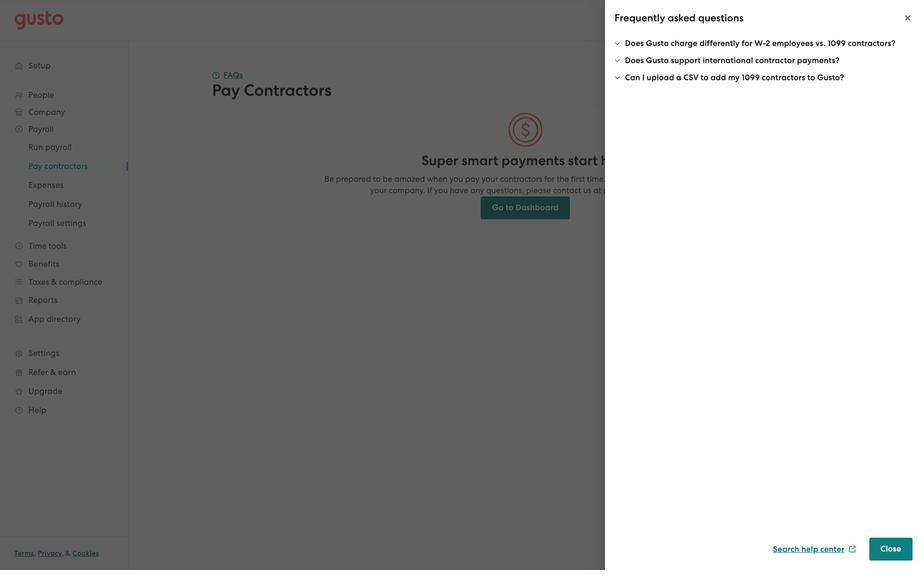 Task type: locate. For each thing, give the bounding box(es) containing it.
to right 'csv'
[[701, 73, 709, 83]]

contractors inside be prepared to be amazed when you pay your contractors for the first time. but first, please finish setting up your company. if you have any questions, please contact us at
[[500, 174, 543, 184]]

w-
[[755, 38, 766, 48]]

does down frequently
[[625, 38, 644, 48]]

0 vertical spatial 1099
[[828, 38, 846, 48]]

gusto left charge
[[646, 38, 669, 48]]

1 horizontal spatial you
[[450, 174, 463, 184]]

faqs button
[[212, 70, 243, 81]]

0 horizontal spatial contractors
[[500, 174, 543, 184]]

can
[[625, 73, 641, 83]]

your up any
[[482, 174, 498, 184]]

,
[[34, 549, 36, 558], [62, 549, 64, 558]]

, left the & at the left
[[62, 549, 64, 558]]

1 vertical spatial does
[[625, 56, 644, 66]]

smart
[[462, 152, 499, 169]]

to down payments?
[[808, 73, 816, 83]]

does
[[625, 38, 644, 48], [625, 56, 644, 66]]

frequently asked questions
[[615, 12, 744, 24]]

be prepared to be amazed when you pay your contractors for the first time. but first, please finish setting up your company. if you have any questions, please contact us at
[[325, 174, 727, 195]]

1 does from the top
[[625, 38, 644, 48]]

0 vertical spatial your
[[482, 174, 498, 184]]

for left the
[[545, 174, 555, 184]]

0 vertical spatial contractors
[[762, 73, 806, 83]]

1099
[[828, 38, 846, 48], [742, 73, 760, 83]]

1 horizontal spatial for
[[742, 38, 753, 48]]

gusto up upload
[[646, 56, 669, 66]]

time.
[[587, 174, 606, 184]]

company.
[[389, 186, 426, 195]]

pay
[[212, 81, 240, 100]]

account menu element
[[739, 0, 908, 40]]

you
[[450, 174, 463, 184], [435, 186, 448, 195]]

can i upload a csv to add my 1099 contractors to gusto?
[[625, 73, 845, 83]]

you up 'have'
[[450, 174, 463, 184]]

contractors inside frequently asked questions dialog
[[762, 73, 806, 83]]

support@gusto.com
[[604, 186, 679, 196]]

terms , privacy , & cookies
[[14, 549, 99, 558]]

0 vertical spatial does
[[625, 38, 644, 48]]

to left "be"
[[373, 174, 381, 184]]

for
[[742, 38, 753, 48], [545, 174, 555, 184]]

charge
[[671, 38, 698, 48]]

1 horizontal spatial please
[[641, 174, 666, 184]]

illustration of a coin image
[[508, 112, 543, 148]]

0 horizontal spatial please
[[526, 186, 551, 195]]

1 vertical spatial your
[[370, 186, 387, 195]]

for inside frequently asked questions dialog
[[742, 38, 753, 48]]

contractors
[[762, 73, 806, 83], [500, 174, 543, 184]]

international
[[703, 56, 754, 66]]

0 horizontal spatial for
[[545, 174, 555, 184]]

questions
[[699, 12, 744, 24]]

close
[[881, 544, 902, 554]]

home image
[[14, 11, 64, 30]]

for left w-
[[742, 38, 753, 48]]

1 vertical spatial contractors
[[500, 174, 543, 184]]

2 gusto from the top
[[646, 56, 669, 66]]

0 vertical spatial for
[[742, 38, 753, 48]]

you right if
[[435, 186, 448, 195]]

first
[[571, 174, 585, 184]]

when
[[427, 174, 448, 184]]

1 vertical spatial please
[[526, 186, 551, 195]]

your
[[482, 174, 498, 184], [370, 186, 387, 195]]

questions,
[[487, 186, 524, 195]]

go
[[492, 203, 504, 213]]

your down "be"
[[370, 186, 387, 195]]

csv
[[684, 73, 699, 83]]

1099 right vs.
[[828, 38, 846, 48]]

super
[[422, 152, 459, 169]]

please up support@gusto.com 'link'
[[641, 174, 666, 184]]

0 horizontal spatial you
[[435, 186, 448, 195]]

does gusto charge differently for w-2 employees vs. 1099 contractors?
[[625, 38, 896, 48]]

1099 right my
[[742, 73, 760, 83]]

up
[[717, 174, 727, 184]]

gusto?
[[818, 73, 845, 83]]

&
[[66, 549, 71, 558]]

1 vertical spatial for
[[545, 174, 555, 184]]

contractors down contractor
[[762, 73, 806, 83]]

contractor
[[756, 56, 796, 66]]

asked
[[668, 12, 696, 24]]

1 vertical spatial gusto
[[646, 56, 669, 66]]

0 vertical spatial gusto
[[646, 38, 669, 48]]

please
[[641, 174, 666, 184], [526, 186, 551, 195]]

support@gusto.com link
[[604, 186, 679, 196]]

pay contractors
[[212, 81, 332, 100]]

2 , from the left
[[62, 549, 64, 558]]

to
[[701, 73, 709, 83], [808, 73, 816, 83], [373, 174, 381, 184], [506, 203, 514, 213]]

if
[[428, 186, 433, 195]]

1 gusto from the top
[[646, 38, 669, 48]]

0 horizontal spatial ,
[[34, 549, 36, 558]]

employees
[[773, 38, 814, 48]]

for inside be prepared to be amazed when you pay your contractors for the first time. but first, please finish setting up your company. if you have any questions, please contact us at
[[545, 174, 555, 184]]

please up dashboard
[[526, 186, 551, 195]]

1 , from the left
[[34, 549, 36, 558]]

1 vertical spatial 1099
[[742, 73, 760, 83]]

gusto for charge
[[646, 38, 669, 48]]

differently
[[700, 38, 740, 48]]

2 does from the top
[[625, 56, 644, 66]]

payments?
[[798, 56, 840, 66]]

help
[[802, 544, 819, 554]]

does up can
[[625, 56, 644, 66]]

be
[[383, 174, 393, 184]]

a
[[677, 73, 682, 83]]

start
[[568, 152, 598, 169]]

0 vertical spatial please
[[641, 174, 666, 184]]

but
[[608, 174, 621, 184]]

, left privacy
[[34, 549, 36, 558]]

i
[[643, 73, 645, 83]]

my
[[729, 73, 740, 83]]

1 horizontal spatial contractors
[[762, 73, 806, 83]]

1 horizontal spatial 1099
[[828, 38, 846, 48]]

center
[[821, 544, 845, 554]]

finish
[[667, 174, 687, 184]]

gusto
[[646, 38, 669, 48], [646, 56, 669, 66]]

contact
[[553, 186, 582, 195]]

contractors down super smart payments start here
[[500, 174, 543, 184]]

1 horizontal spatial ,
[[62, 549, 64, 558]]



Task type: vqa. For each thing, say whether or not it's contained in the screenshot.
the left for
yes



Task type: describe. For each thing, give the bounding box(es) containing it.
to right go
[[506, 203, 514, 213]]

first,
[[623, 174, 639, 184]]

be
[[325, 174, 334, 184]]

frequently asked questions dialog
[[605, 0, 923, 570]]

payments
[[502, 152, 565, 169]]

contractors for for
[[500, 174, 543, 184]]

contractors
[[244, 81, 332, 100]]

close button
[[870, 538, 913, 561]]

cookies button
[[73, 548, 99, 559]]

amazed
[[395, 174, 425, 184]]

0 horizontal spatial 1099
[[742, 73, 760, 83]]

pay
[[465, 174, 480, 184]]

support
[[671, 56, 701, 66]]

1 horizontal spatial your
[[482, 174, 498, 184]]

search help center
[[774, 544, 845, 554]]

does gusto support international contractor payments?
[[625, 56, 840, 66]]

upload
[[647, 73, 675, 83]]

any
[[471, 186, 485, 195]]

privacy link
[[38, 549, 62, 558]]

contractors?
[[848, 38, 896, 48]]

does for does gusto support international contractor payments?
[[625, 56, 644, 66]]

privacy
[[38, 549, 62, 558]]

terms link
[[14, 549, 34, 558]]

1 vertical spatial you
[[435, 186, 448, 195]]

here
[[601, 152, 630, 169]]

go to dashboard link
[[481, 197, 570, 219]]

vs.
[[816, 38, 826, 48]]

faqs
[[224, 70, 243, 80]]

search help center link
[[774, 544, 856, 554]]

go to dashboard
[[492, 203, 559, 213]]

super smart payments start here
[[422, 152, 630, 169]]

add
[[711, 73, 727, 83]]

search
[[774, 544, 800, 554]]

terms
[[14, 549, 34, 558]]

have
[[450, 186, 469, 195]]

frequently
[[615, 12, 666, 24]]

0 vertical spatial you
[[450, 174, 463, 184]]

setting
[[689, 174, 715, 184]]

gusto for support
[[646, 56, 669, 66]]

prepared
[[336, 174, 371, 184]]

us
[[584, 186, 592, 195]]

0 horizontal spatial your
[[370, 186, 387, 195]]

at
[[594, 186, 602, 195]]

the
[[557, 174, 569, 184]]

does for does gusto charge differently for w-2 employees vs. 1099 contractors?
[[625, 38, 644, 48]]

contractors for to
[[762, 73, 806, 83]]

2
[[766, 38, 771, 48]]

cookies
[[73, 549, 99, 558]]

to inside be prepared to be amazed when you pay your contractors for the first time. but first, please finish setting up your company. if you have any questions, please contact us at
[[373, 174, 381, 184]]

dashboard
[[516, 203, 559, 213]]



